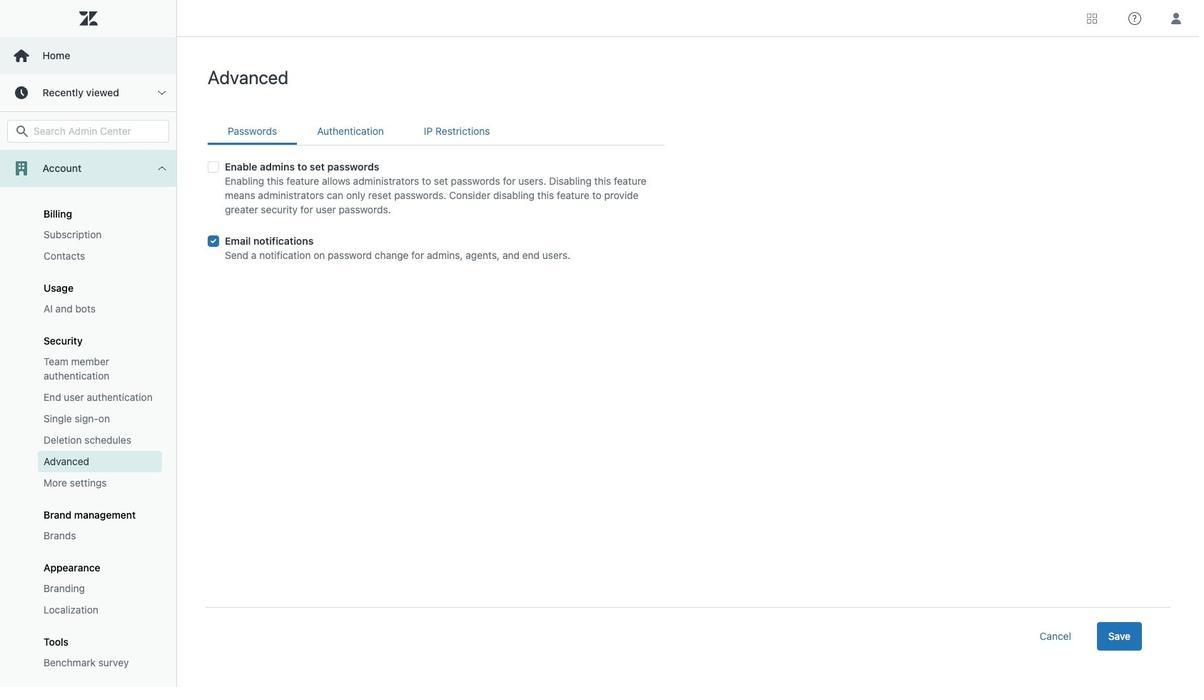 Task type: vqa. For each thing, say whether or not it's contained in the screenshot.
group inside primary Element
yes



Task type: describe. For each thing, give the bounding box(es) containing it.
localization element
[[44, 603, 98, 617]]

benchmark survey element
[[44, 656, 129, 670]]

contacts element
[[44, 249, 85, 263]]

usage element
[[44, 282, 73, 294]]

tree item inside primary element
[[0, 150, 176, 685]]

tools element
[[44, 636, 69, 648]]

ai and bots element
[[44, 302, 96, 316]]

more settings element
[[44, 476, 107, 490]]

subscription element
[[44, 228, 102, 242]]

security element
[[44, 335, 83, 347]]

billing element
[[44, 208, 72, 220]]

none search field inside primary element
[[0, 120, 176, 143]]

user menu image
[[1167, 9, 1186, 27]]

primary element
[[0, 0, 177, 687]]

end user authentication element
[[44, 390, 153, 405]]



Task type: locate. For each thing, give the bounding box(es) containing it.
group
[[0, 187, 176, 685]]

group inside primary element
[[0, 187, 176, 685]]

team member authentication element
[[44, 355, 156, 383]]

brand management element
[[44, 509, 136, 521]]

brands element
[[44, 529, 76, 543]]

None search field
[[0, 120, 176, 143]]

Search Admin Center field
[[34, 125, 160, 138]]

single sign-on element
[[44, 412, 110, 426]]

zendesk products image
[[1087, 13, 1097, 23]]

help image
[[1129, 12, 1141, 25]]

tree
[[0, 150, 176, 687]]

branding element
[[44, 582, 85, 596]]

tree item
[[0, 150, 176, 685]]

tree inside primary element
[[0, 150, 176, 687]]

deletion schedules element
[[44, 433, 131, 448]]

appearance element
[[44, 562, 100, 574]]

advanced element
[[44, 455, 89, 469]]



